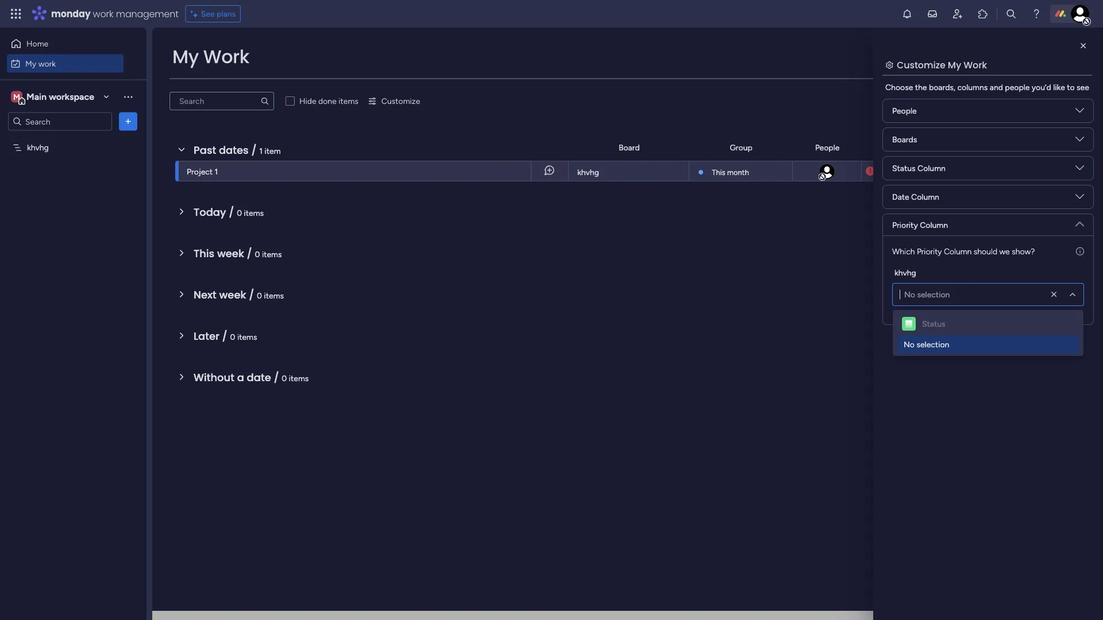 Task type: vqa. For each thing, say whether or not it's contained in the screenshot.
TRASH Icon
no



Task type: describe. For each thing, give the bounding box(es) containing it.
15,
[[897, 167, 906, 176]]

monday
[[51, 7, 91, 20]]

week for this
[[217, 246, 244, 261]]

1 vertical spatial no selection
[[904, 340, 949, 350]]

hide done items
[[299, 96, 358, 106]]

customize for customize
[[381, 96, 420, 106]]

my work
[[172, 44, 249, 70]]

/ right the later
[[222, 329, 227, 344]]

v2 info image
[[1076, 245, 1084, 257]]

0 inside later / 0 items
[[230, 332, 235, 342]]

show?
[[1012, 246, 1035, 256]]

which
[[892, 246, 915, 256]]

invite members image
[[952, 8, 964, 20]]

see
[[1077, 82, 1089, 92]]

dapulse dropdown down arrow image
[[1076, 215, 1084, 228]]

dapulse dropdown down arrow image for boards
[[1076, 135, 1084, 148]]

0 inside next week / 0 items
[[257, 291, 262, 301]]

workspace selection element
[[11, 90, 96, 105]]

1 vertical spatial selection
[[917, 340, 949, 350]]

later / 0 items
[[194, 329, 257, 344]]

0 inside the today / 0 items
[[237, 208, 242, 218]]

items right done
[[339, 96, 358, 106]]

no inside khvhg group
[[904, 290, 915, 300]]

khvhg for khvhg group
[[895, 268, 916, 278]]

hide
[[299, 96, 316, 106]]

board
[[619, 143, 640, 153]]

project
[[187, 167, 213, 176]]

my work
[[25, 59, 56, 68]]

week for next
[[219, 288, 246, 302]]

status column
[[892, 163, 946, 173]]

khvhg for khvhg link
[[577, 167, 599, 177]]

priority for priority
[[1050, 143, 1076, 153]]

columns
[[958, 82, 988, 92]]

my for my work
[[25, 59, 36, 68]]

items inside later / 0 items
[[237, 332, 257, 342]]

1 vertical spatial no
[[904, 340, 915, 350]]

gary orlando image
[[1071, 5, 1089, 23]]

should
[[974, 246, 997, 256]]

0 inside this week / 0 items
[[255, 249, 260, 259]]

dates
[[219, 143, 249, 157]]

we
[[999, 246, 1010, 256]]

plans
[[217, 9, 236, 19]]

date for date
[[894, 143, 911, 153]]

this week / 0 items
[[194, 246, 282, 261]]

customize my work
[[897, 58, 987, 71]]

boards
[[892, 135, 917, 145]]

khvhg list box
[[0, 136, 147, 313]]

to
[[1067, 82, 1075, 92]]

nov 15, 09:00 am
[[881, 167, 941, 176]]

main content containing past dates /
[[152, 28, 1103, 621]]

next
[[194, 288, 216, 302]]

0 horizontal spatial work
[[203, 44, 249, 70]]

2 vertical spatial status
[[922, 319, 946, 329]]

next week / 0 items
[[194, 288, 284, 302]]

items inside this week / 0 items
[[262, 249, 282, 259]]

0 inside without a date / 0 items
[[282, 373, 287, 383]]

see plans
[[201, 9, 236, 19]]

khvhg heading
[[895, 267, 916, 279]]

1 vertical spatial people
[[815, 143, 840, 153]]

workspace
[[49, 91, 94, 102]]

date column
[[892, 192, 939, 202]]

workspace options image
[[122, 91, 134, 102]]

monday work management
[[51, 7, 179, 20]]

work for my
[[38, 59, 56, 68]]

today / 0 items
[[194, 205, 264, 219]]

today
[[194, 205, 226, 219]]

1 vertical spatial status
[[892, 163, 916, 173]]

like
[[1053, 82, 1065, 92]]

a
[[237, 370, 244, 385]]

which priority column should we show?
[[892, 246, 1035, 256]]

column left should
[[944, 246, 972, 256]]

this for week
[[194, 246, 214, 261]]

project 1
[[187, 167, 218, 176]]

date for date column
[[892, 192, 909, 202]]

items inside without a date / 0 items
[[289, 373, 309, 383]]

management
[[116, 7, 179, 20]]



Task type: locate. For each thing, give the bounding box(es) containing it.
my for my work
[[172, 44, 199, 70]]

/ up next week / 0 items
[[247, 246, 252, 261]]

0 right today on the top left of the page
[[237, 208, 242, 218]]

month
[[727, 168, 749, 177]]

0 horizontal spatial my
[[25, 59, 36, 68]]

1 horizontal spatial my
[[172, 44, 199, 70]]

0 down this week / 0 items
[[257, 291, 262, 301]]

0 right date
[[282, 373, 287, 383]]

dapulse dropdown down arrow image for people
[[1076, 106, 1084, 119]]

1 vertical spatial week
[[219, 288, 246, 302]]

1 horizontal spatial khvhg
[[577, 167, 599, 177]]

main workspace
[[26, 91, 94, 102]]

1 vertical spatial khvhg
[[577, 167, 599, 177]]

this
[[712, 168, 725, 177], [194, 246, 214, 261]]

0 vertical spatial people
[[892, 106, 917, 116]]

m
[[13, 92, 20, 102]]

option
[[0, 137, 147, 140]]

1 vertical spatial date
[[892, 192, 909, 202]]

you'd
[[1032, 82, 1051, 92]]

people down choose
[[892, 106, 917, 116]]

1 left item
[[259, 146, 263, 156]]

main content
[[152, 28, 1103, 621]]

week
[[217, 246, 244, 261], [219, 288, 246, 302]]

1 vertical spatial work
[[38, 59, 56, 68]]

2 horizontal spatial khvhg
[[895, 268, 916, 278]]

past dates / 1 item
[[194, 143, 281, 157]]

1 horizontal spatial 1
[[259, 146, 263, 156]]

without a date / 0 items
[[194, 370, 309, 385]]

None search field
[[169, 92, 274, 110]]

0 horizontal spatial work
[[38, 59, 56, 68]]

without
[[194, 370, 234, 385]]

1 horizontal spatial this
[[712, 168, 725, 177]]

khvhg
[[27, 143, 49, 153], [577, 167, 599, 177], [895, 268, 916, 278]]

week down the today / 0 items
[[217, 246, 244, 261]]

2 horizontal spatial status
[[971, 143, 994, 153]]

column for date column
[[911, 192, 939, 202]]

0 vertical spatial this
[[712, 168, 725, 177]]

0 horizontal spatial people
[[815, 143, 840, 153]]

my up boards,
[[948, 58, 961, 71]]

0 vertical spatial work
[[93, 7, 114, 20]]

column for status column
[[918, 163, 946, 173]]

date up the 15,
[[894, 143, 911, 153]]

date
[[247, 370, 271, 385]]

2 vertical spatial khvhg
[[895, 268, 916, 278]]

my down see plans 'button'
[[172, 44, 199, 70]]

my work button
[[7, 54, 124, 73]]

customize for customize my work
[[897, 58, 946, 71]]

2 horizontal spatial my
[[948, 58, 961, 71]]

this month
[[712, 168, 749, 177]]

date
[[894, 143, 911, 153], [892, 192, 909, 202]]

choose
[[885, 82, 913, 92]]

this up next
[[194, 246, 214, 261]]

items inside the today / 0 items
[[244, 208, 264, 218]]

the
[[915, 82, 927, 92]]

/ right today on the top left of the page
[[229, 205, 234, 219]]

week right next
[[219, 288, 246, 302]]

0 up next week / 0 items
[[255, 249, 260, 259]]

apps image
[[977, 8, 989, 20]]

2 vertical spatial priority
[[917, 246, 942, 256]]

items right the later
[[237, 332, 257, 342]]

column for priority column
[[920, 220, 948, 230]]

Search in workspace field
[[24, 115, 96, 128]]

column down date column
[[920, 220, 948, 230]]

notifications image
[[902, 8, 913, 20]]

/
[[251, 143, 257, 157], [229, 205, 234, 219], [247, 246, 252, 261], [249, 288, 254, 302], [222, 329, 227, 344], [274, 370, 279, 385]]

item
[[265, 146, 281, 156]]

0 horizontal spatial this
[[194, 246, 214, 261]]

group
[[730, 143, 753, 153]]

1 horizontal spatial status
[[922, 319, 946, 329]]

nov
[[881, 167, 895, 176]]

0 vertical spatial customize
[[897, 58, 946, 71]]

main
[[26, 91, 47, 102]]

boards,
[[929, 82, 956, 92]]

this for month
[[712, 168, 725, 177]]

people
[[1005, 82, 1030, 92]]

and
[[990, 82, 1003, 92]]

0 right the later
[[230, 332, 235, 342]]

dapulse dropdown down arrow image
[[1076, 106, 1084, 119], [1076, 135, 1084, 148], [1076, 164, 1084, 177], [1076, 192, 1084, 205]]

options image
[[122, 116, 134, 127]]

priority column
[[892, 220, 948, 230]]

2 dapulse dropdown down arrow image from the top
[[1076, 135, 1084, 148]]

dapulse dropdown down arrow image for date column
[[1076, 192, 1084, 205]]

am
[[930, 167, 941, 176]]

0 horizontal spatial customize
[[381, 96, 420, 106]]

work
[[203, 44, 249, 70], [964, 58, 987, 71]]

0 vertical spatial no selection
[[904, 290, 950, 300]]

0 vertical spatial week
[[217, 246, 244, 261]]

1 dapulse dropdown down arrow image from the top
[[1076, 106, 1084, 119]]

my inside button
[[25, 59, 36, 68]]

priority
[[1050, 143, 1076, 153], [892, 220, 918, 230], [917, 246, 942, 256]]

1 horizontal spatial work
[[964, 58, 987, 71]]

0 vertical spatial selection
[[917, 290, 950, 300]]

1
[[259, 146, 263, 156], [215, 167, 218, 176]]

column right the 15,
[[918, 163, 946, 173]]

home
[[26, 39, 48, 49]]

this left month
[[712, 168, 725, 177]]

0 vertical spatial date
[[894, 143, 911, 153]]

items inside next week / 0 items
[[264, 291, 284, 301]]

items right date
[[289, 373, 309, 383]]

/ left item
[[251, 143, 257, 157]]

customize inside button
[[381, 96, 420, 106]]

items up next week / 0 items
[[262, 249, 282, 259]]

work right monday on the left top
[[93, 7, 114, 20]]

/ right date
[[274, 370, 279, 385]]

no selection inside khvhg group
[[904, 290, 950, 300]]

select product image
[[10, 8, 22, 20]]

0
[[237, 208, 242, 218], [255, 249, 260, 259], [257, 291, 262, 301], [230, 332, 235, 342], [282, 373, 287, 383]]

0 vertical spatial status
[[971, 143, 994, 153]]

1 vertical spatial 1
[[215, 167, 218, 176]]

work down home
[[38, 59, 56, 68]]

work inside button
[[38, 59, 56, 68]]

gary orlando image
[[818, 163, 836, 180]]

khvhg group
[[892, 267, 1084, 306]]

see
[[201, 9, 215, 19]]

khvhg inside "list box"
[[27, 143, 49, 153]]

items up this week / 0 items
[[244, 208, 264, 218]]

v2 overdue deadline image
[[866, 166, 875, 177]]

work for monday
[[93, 7, 114, 20]]

my down home
[[25, 59, 36, 68]]

priority for priority column
[[892, 220, 918, 230]]

search everything image
[[1005, 8, 1017, 20]]

customize button
[[363, 92, 425, 110]]

1 vertical spatial this
[[194, 246, 214, 261]]

help image
[[1031, 8, 1042, 20]]

workspace image
[[11, 90, 22, 103]]

1 horizontal spatial customize
[[897, 58, 946, 71]]

column down "09:00"
[[911, 192, 939, 202]]

no
[[904, 290, 915, 300], [904, 340, 915, 350]]

no selection
[[904, 290, 950, 300], [904, 340, 949, 350]]

3 dapulse dropdown down arrow image from the top
[[1076, 164, 1084, 177]]

column
[[918, 163, 946, 173], [911, 192, 939, 202], [920, 220, 948, 230], [944, 246, 972, 256]]

date down the 15,
[[892, 192, 909, 202]]

items down this week / 0 items
[[264, 291, 284, 301]]

0 vertical spatial priority
[[1050, 143, 1076, 153]]

Filter dashboard by text search field
[[169, 92, 274, 110]]

0 horizontal spatial status
[[892, 163, 916, 173]]

work
[[93, 7, 114, 20], [38, 59, 56, 68]]

1 horizontal spatial work
[[93, 7, 114, 20]]

inbox image
[[927, 8, 938, 20]]

home button
[[7, 34, 124, 53]]

work inside main content
[[964, 58, 987, 71]]

customize
[[897, 58, 946, 71], [381, 96, 420, 106]]

selection
[[917, 290, 950, 300], [917, 340, 949, 350]]

dapulse dropdown down arrow image for status column
[[1076, 164, 1084, 177]]

09:00
[[907, 167, 928, 176]]

status
[[971, 143, 994, 153], [892, 163, 916, 173], [922, 319, 946, 329]]

my
[[172, 44, 199, 70], [948, 58, 961, 71], [25, 59, 36, 68]]

see plans button
[[185, 5, 241, 22]]

0 vertical spatial no
[[904, 290, 915, 300]]

later
[[194, 329, 219, 344]]

choose the boards, columns and people you'd like to see
[[885, 82, 1089, 92]]

1 right project
[[215, 167, 218, 176]]

khvhg link
[[576, 161, 682, 182]]

past
[[194, 143, 216, 157]]

0 vertical spatial khvhg
[[27, 143, 49, 153]]

items
[[339, 96, 358, 106], [244, 208, 264, 218], [262, 249, 282, 259], [264, 291, 284, 301], [237, 332, 257, 342], [289, 373, 309, 383]]

1 vertical spatial customize
[[381, 96, 420, 106]]

0 horizontal spatial khvhg
[[27, 143, 49, 153]]

1 inside "past dates / 1 item"
[[259, 146, 263, 156]]

work up columns
[[964, 58, 987, 71]]

4 dapulse dropdown down arrow image from the top
[[1076, 192, 1084, 205]]

people up gary orlando image
[[815, 143, 840, 153]]

1 vertical spatial priority
[[892, 220, 918, 230]]

people
[[892, 106, 917, 116], [815, 143, 840, 153]]

/ down this week / 0 items
[[249, 288, 254, 302]]

done
[[318, 96, 337, 106]]

0 horizontal spatial 1
[[215, 167, 218, 176]]

0 vertical spatial 1
[[259, 146, 263, 156]]

work down plans
[[203, 44, 249, 70]]

1 horizontal spatial people
[[892, 106, 917, 116]]

search image
[[260, 97, 269, 106]]

khvhg inside group
[[895, 268, 916, 278]]

selection inside khvhg group
[[917, 290, 950, 300]]



